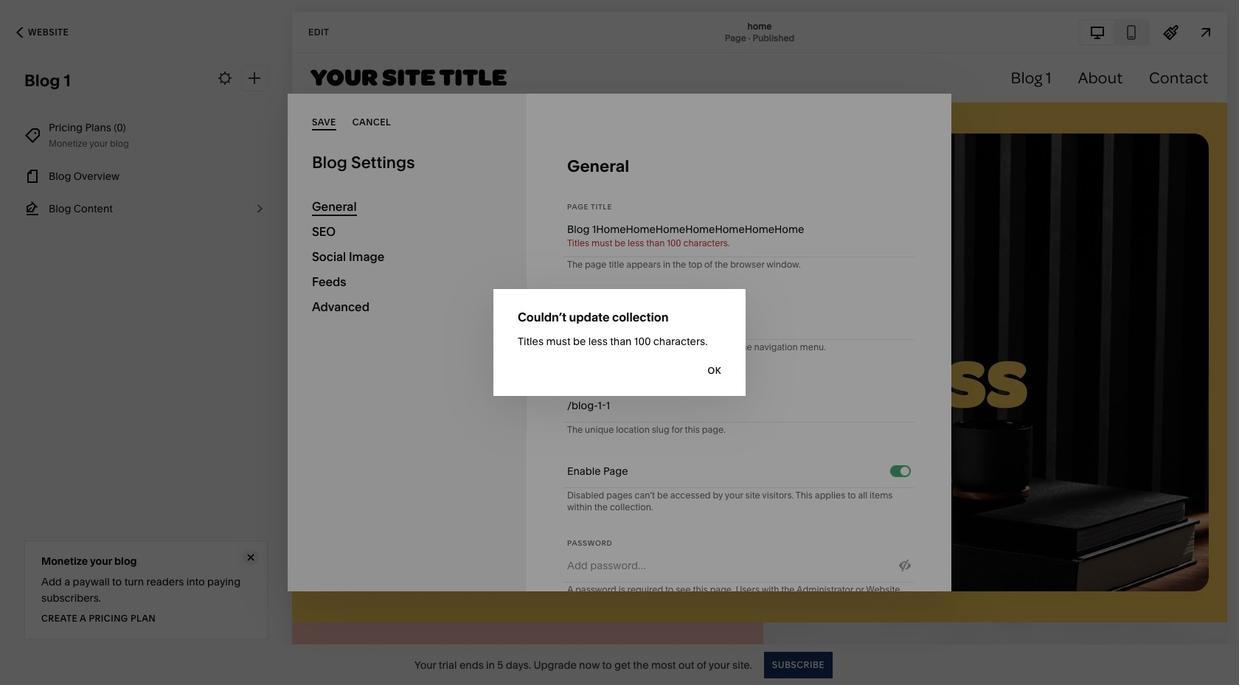 Task type: locate. For each thing, give the bounding box(es) containing it.
style image
[[1164, 24, 1180, 40]]

passwordhide icon image
[[900, 560, 912, 572]]

tab list
[[1081, 20, 1149, 44]]

Navigation Title text field
[[568, 307, 912, 340]]

Password password field
[[568, 550, 892, 582]]

dialog
[[288, 94, 952, 608], [494, 289, 746, 396]]

cross small image
[[243, 550, 259, 566]]

page image
[[24, 168, 41, 185]]

plus image
[[247, 70, 263, 86]]



Task type: describe. For each thing, give the bounding box(es) containing it.
mobile image
[[1124, 24, 1140, 40]]

settings image
[[217, 70, 233, 86]]

site preview image
[[1199, 24, 1215, 40]]

Page Title text field
[[568, 213, 912, 246]]

URL Slug text field
[[572, 390, 912, 422]]

tag image
[[24, 128, 41, 144]]

desktop image
[[1090, 24, 1106, 40]]

chevron small right image
[[252, 201, 268, 217]]

blog image
[[24, 201, 41, 217]]



Task type: vqa. For each thing, say whether or not it's contained in the screenshot.
Cross Large image
no



